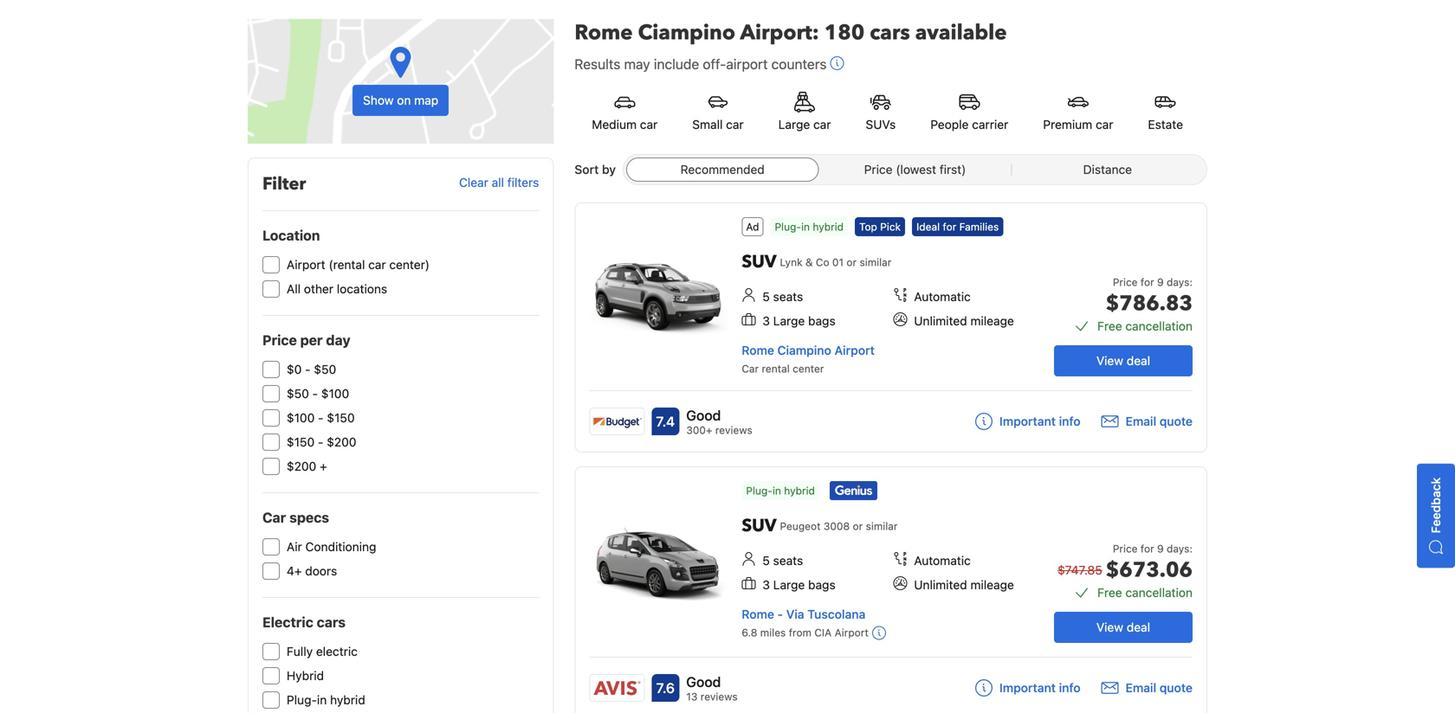 Task type: describe. For each thing, give the bounding box(es) containing it.
1 vertical spatial $200
[[287, 460, 316, 474]]

5 for $747.85
[[763, 554, 770, 568]]

5 seats for $747.85
[[763, 554, 803, 568]]

center)
[[389, 258, 430, 272]]

01
[[832, 256, 844, 269]]

important info button for $747.85
[[975, 680, 1081, 697]]

good for $747.85
[[686, 675, 721, 691]]

clear all filters button
[[459, 176, 539, 190]]

estate button
[[1131, 81, 1201, 144]]

rome - via tuscolana
[[742, 608, 866, 622]]

fully
[[287, 645, 313, 659]]

ad
[[746, 221, 759, 233]]

large for $786.83
[[773, 314, 805, 328]]

unlimited mileage for $747.85
[[914, 578, 1014, 593]]

mileage for $786.83
[[971, 314, 1014, 328]]

on
[[397, 93, 411, 107]]

car inside rome ciampino airport car rental center
[[742, 363, 759, 375]]

other
[[304, 282, 334, 296]]

&
[[806, 256, 813, 269]]

3 large bags for $786.83
[[763, 314, 836, 328]]

counters
[[772, 56, 827, 72]]

5 seats for $786.83
[[763, 290, 803, 304]]

(rental
[[329, 258, 365, 272]]

show on map
[[363, 93, 439, 107]]

first)
[[940, 162, 966, 177]]

1 vertical spatial hybrid
[[784, 485, 815, 497]]

$0 - $50
[[287, 363, 336, 377]]

0 vertical spatial in
[[801, 221, 810, 233]]

$747.85
[[1058, 564, 1103, 578]]

3 for $786.83
[[763, 314, 770, 328]]

1 vertical spatial cars
[[317, 615, 346, 631]]

(lowest
[[896, 162, 937, 177]]

2 vertical spatial hybrid
[[330, 693, 365, 708]]

1 vertical spatial car
[[262, 510, 286, 526]]

0 vertical spatial airport
[[287, 258, 325, 272]]

$50 - $100
[[287, 387, 349, 401]]

day
[[326, 332, 351, 349]]

9 for $786.83
[[1157, 276, 1164, 288]]

premium car
[[1043, 117, 1114, 132]]

view deal button for $786.83
[[1054, 346, 1193, 377]]

4+ doors
[[287, 564, 337, 579]]

important info button for $786.83
[[975, 413, 1081, 431]]

rome - via tuscolana button
[[742, 608, 866, 622]]

0 vertical spatial plug-in hybrid
[[775, 221, 844, 233]]

rome for rome - via tuscolana
[[742, 608, 774, 622]]

car for premium car
[[1096, 117, 1114, 132]]

results
[[575, 56, 621, 72]]

unlimited for $747.85
[[914, 578, 967, 593]]

info for $747.85
[[1059, 681, 1081, 696]]

+
[[320, 460, 327, 474]]

unlimited mileage for $786.83
[[914, 314, 1014, 328]]

rental
[[762, 363, 790, 375]]

people carrier button
[[913, 81, 1026, 144]]

via
[[786, 608, 804, 622]]

hybrid
[[287, 669, 324, 684]]

0 horizontal spatial in
[[317, 693, 327, 708]]

results may include off-airport counters
[[575, 56, 827, 72]]

bags for $747.85
[[808, 578, 836, 593]]

or inside suv lynk & co 01 or similar
[[847, 256, 857, 269]]

similar inside suv peugeot 3008 or similar
[[866, 521, 898, 533]]

customer rating 7.6 good element
[[686, 672, 738, 693]]

air
[[287, 540, 302, 554]]

rome ciampino airport button
[[742, 343, 875, 358]]

important for $786.83
[[1000, 414, 1056, 429]]

all
[[287, 282, 301, 296]]

automatic for $747.85
[[914, 554, 971, 568]]

6.8 miles from cia airport
[[742, 627, 869, 639]]

suvs
[[866, 117, 896, 132]]

co
[[816, 256, 830, 269]]

product card group containing $673.06
[[575, 467, 1214, 714]]

include
[[654, 56, 699, 72]]

small
[[692, 117, 723, 132]]

0 vertical spatial for
[[943, 221, 957, 233]]

3 large bags for $747.85
[[763, 578, 836, 593]]

good 300+ reviews
[[686, 408, 753, 437]]

families
[[960, 221, 999, 233]]

free cancellation for $747.85
[[1098, 586, 1193, 600]]

13
[[686, 691, 698, 704]]

1 vertical spatial in
[[773, 485, 781, 497]]

electric
[[262, 615, 313, 631]]

price (lowest first)
[[864, 162, 966, 177]]

may
[[624, 56, 650, 72]]

2 vertical spatial plug-in hybrid
[[287, 693, 365, 708]]

large car
[[779, 117, 831, 132]]

important info for $747.85
[[1000, 681, 1081, 696]]

premium
[[1043, 117, 1093, 132]]

important for $747.85
[[1000, 681, 1056, 696]]

$200 +
[[287, 460, 327, 474]]

automatic for $786.83
[[914, 290, 971, 304]]

small car button
[[675, 81, 761, 144]]

medium car button
[[575, 81, 675, 144]]

large for $747.85
[[773, 578, 805, 593]]

1 horizontal spatial cars
[[870, 19, 910, 47]]

rome for rome ciampino airport car rental center
[[742, 343, 774, 358]]

7.4 element
[[652, 408, 679, 436]]

1 vertical spatial plug-in hybrid
[[746, 485, 815, 497]]

price for price per day
[[262, 332, 297, 349]]

lynk
[[780, 256, 803, 269]]

- for $100
[[318, 411, 324, 425]]

$100 - $150
[[287, 411, 355, 425]]

5 for $786.83
[[763, 290, 770, 304]]

available
[[915, 19, 1007, 47]]

mileage for $747.85
[[971, 578, 1014, 593]]

unlimited for $786.83
[[914, 314, 967, 328]]

6.8
[[742, 627, 757, 639]]

1 vertical spatial plug-
[[746, 485, 773, 497]]

small car
[[692, 117, 744, 132]]

price for price for 9 days: $747.85 $673.06
[[1113, 543, 1138, 555]]

3008
[[824, 521, 850, 533]]

300+
[[686, 425, 713, 437]]

7.6
[[656, 681, 675, 697]]

$786.83
[[1106, 290, 1193, 318]]

2 horizontal spatial plug-
[[775, 221, 801, 233]]

people
[[931, 117, 969, 132]]

7.4
[[656, 414, 675, 430]]

suv lynk & co 01 or similar
[[742, 250, 892, 274]]

$673.06
[[1106, 557, 1193, 585]]

rome ciampino airport car rental center
[[742, 343, 875, 375]]

conditioning
[[305, 540, 376, 554]]

1 vertical spatial $100
[[287, 411, 315, 425]]

deal for $786.83
[[1127, 354, 1151, 368]]

show on map button
[[248, 19, 554, 144]]

9 for $747.85
[[1157, 543, 1164, 555]]

miles
[[760, 627, 786, 639]]

clear
[[459, 176, 489, 190]]

estate
[[1148, 117, 1183, 132]]

center
[[793, 363, 824, 375]]



Task type: vqa. For each thing, say whether or not it's contained in the screenshot.
important associated with $747.85
yes



Task type: locate. For each thing, give the bounding box(es) containing it.
unlimited mileage
[[914, 314, 1014, 328], [914, 578, 1014, 593]]

5 down suv peugeot 3008 or similar
[[763, 554, 770, 568]]

hybrid up "peugeot"
[[784, 485, 815, 497]]

ciampino
[[638, 19, 736, 47], [778, 343, 832, 358]]

1 vertical spatial unlimited mileage
[[914, 578, 1014, 593]]

bags
[[808, 314, 836, 328], [808, 578, 836, 593]]

1 seats from the top
[[773, 290, 803, 304]]

1 vertical spatial for
[[1141, 276, 1155, 288]]

2 product card group from the top
[[575, 467, 1214, 714]]

2 email quote button from the top
[[1102, 680, 1193, 697]]

car inside premium car button
[[1096, 117, 1114, 132]]

days: up the $673.06 at the bottom of the page
[[1167, 543, 1193, 555]]

car right medium
[[640, 117, 658, 132]]

car right small
[[726, 117, 744, 132]]

good up '300+'
[[686, 408, 721, 424]]

1 horizontal spatial $200
[[327, 435, 357, 450]]

0 vertical spatial important info button
[[975, 413, 1081, 431]]

filter
[[262, 172, 306, 196]]

reviews for $747.85
[[701, 691, 738, 704]]

plug-in hybrid up "peugeot"
[[746, 485, 815, 497]]

good 13 reviews
[[686, 675, 738, 704]]

similar
[[860, 256, 892, 269], [866, 521, 898, 533]]

0 vertical spatial 9
[[1157, 276, 1164, 288]]

$200 left +
[[287, 460, 316, 474]]

0 horizontal spatial plug-
[[287, 693, 317, 708]]

email for $747.85
[[1126, 681, 1157, 696]]

1 horizontal spatial in
[[773, 485, 781, 497]]

free down $786.83
[[1098, 319, 1122, 334]]

price left 'per'
[[262, 332, 297, 349]]

1 horizontal spatial plug-
[[746, 485, 773, 497]]

0 horizontal spatial $200
[[287, 460, 316, 474]]

plug- up suv peugeot 3008 or similar
[[746, 485, 773, 497]]

2 vertical spatial airport
[[835, 627, 869, 639]]

large up via
[[773, 578, 805, 593]]

ciampino up center
[[778, 343, 832, 358]]

2 suv from the top
[[742, 515, 777, 538]]

plug-in hybrid up & at the right top of the page
[[775, 221, 844, 233]]

5 down suv lynk & co 01 or similar
[[763, 290, 770, 304]]

- for $50
[[312, 387, 318, 401]]

1 horizontal spatial $100
[[321, 387, 349, 401]]

1 quote from the top
[[1160, 414, 1193, 429]]

deal down the $673.06 at the bottom of the page
[[1127, 621, 1151, 635]]

0 vertical spatial bags
[[808, 314, 836, 328]]

1 vertical spatial 3
[[763, 578, 770, 593]]

free cancellation for $786.83
[[1098, 319, 1193, 334]]

plug- down hybrid
[[287, 693, 317, 708]]

for up the $673.06 at the bottom of the page
[[1141, 543, 1155, 555]]

reviews right the 13
[[701, 691, 738, 704]]

3
[[763, 314, 770, 328], [763, 578, 770, 593]]

1 vertical spatial view
[[1097, 621, 1124, 635]]

$0
[[287, 363, 302, 377]]

good up the 13
[[686, 675, 721, 691]]

- inside rome - via tuscolana button
[[778, 608, 783, 622]]

similar down top pick
[[860, 256, 892, 269]]

0 horizontal spatial ciampino
[[638, 19, 736, 47]]

0 vertical spatial large
[[779, 117, 810, 132]]

all other locations
[[287, 282, 387, 296]]

1 5 from the top
[[763, 290, 770, 304]]

1 vertical spatial similar
[[866, 521, 898, 533]]

1 vertical spatial rome
[[742, 343, 774, 358]]

cars
[[870, 19, 910, 47], [317, 615, 346, 631]]

cia
[[815, 627, 832, 639]]

rome up 6.8
[[742, 608, 774, 622]]

5 seats down lynk
[[763, 290, 803, 304]]

email quote for $786.83
[[1126, 414, 1193, 429]]

per
[[300, 332, 323, 349]]

2 info from the top
[[1059, 681, 1081, 696]]

ciampino for airport
[[778, 343, 832, 358]]

0 vertical spatial good
[[686, 408, 721, 424]]

1 good from the top
[[686, 408, 721, 424]]

plug- right ad
[[775, 221, 801, 233]]

4+
[[287, 564, 302, 579]]

price inside price for 9 days: $747.85 $673.06
[[1113, 543, 1138, 555]]

good inside the 'good 300+ reviews'
[[686, 408, 721, 424]]

if you choose one, you'll need to make your own way there - but prices can be a lot lower. image
[[830, 56, 844, 70], [830, 56, 844, 70]]

0 vertical spatial view deal button
[[1054, 346, 1193, 377]]

- for $150
[[318, 435, 324, 450]]

cars right 180
[[870, 19, 910, 47]]

car
[[640, 117, 658, 132], [726, 117, 744, 132], [814, 117, 831, 132], [1096, 117, 1114, 132], [368, 258, 386, 272]]

price for 9 days: $786.83
[[1106, 276, 1193, 318]]

$50 up $50 - $100
[[314, 363, 336, 377]]

specs
[[289, 510, 329, 526]]

cancellation down the $673.06 at the bottom of the page
[[1126, 586, 1193, 600]]

-
[[305, 363, 311, 377], [312, 387, 318, 401], [318, 411, 324, 425], [318, 435, 324, 450], [778, 608, 783, 622]]

suv for $786.83
[[742, 250, 777, 274]]

price inside sort by element
[[864, 162, 893, 177]]

2 5 from the top
[[763, 554, 770, 568]]

0 vertical spatial info
[[1059, 414, 1081, 429]]

1 vertical spatial view deal
[[1097, 621, 1151, 635]]

cancellation for $747.85
[[1126, 586, 1193, 600]]

1 5 seats from the top
[[763, 290, 803, 304]]

car for small car
[[726, 117, 744, 132]]

2 unlimited mileage from the top
[[914, 578, 1014, 593]]

1 deal from the top
[[1127, 354, 1151, 368]]

people carrier
[[931, 117, 1009, 132]]

- for $0
[[305, 363, 311, 377]]

2 free cancellation from the top
[[1098, 586, 1193, 600]]

days: for $786.83
[[1167, 276, 1193, 288]]

hybrid up co
[[813, 221, 844, 233]]

seats for $747.85
[[773, 554, 803, 568]]

for
[[943, 221, 957, 233], [1141, 276, 1155, 288], [1141, 543, 1155, 555]]

important
[[1000, 414, 1056, 429], [1000, 681, 1056, 696]]

1 product card group from the top
[[575, 203, 1214, 453]]

1 view deal button from the top
[[1054, 346, 1193, 377]]

1 vertical spatial $50
[[287, 387, 309, 401]]

0 vertical spatial car
[[742, 363, 759, 375]]

price up the $673.06 at the bottom of the page
[[1113, 543, 1138, 555]]

1 view deal from the top
[[1097, 354, 1151, 368]]

1 cancellation from the top
[[1126, 319, 1193, 334]]

feedback
[[1429, 478, 1443, 534]]

2 quote from the top
[[1160, 681, 1193, 696]]

airport:
[[740, 19, 819, 47]]

info for $786.83
[[1059, 414, 1081, 429]]

180
[[824, 19, 865, 47]]

price for price for 9 days: $786.83
[[1113, 276, 1138, 288]]

0 vertical spatial $200
[[327, 435, 357, 450]]

product card group containing $786.83
[[575, 203, 1214, 453]]

3 large bags up via
[[763, 578, 836, 593]]

2 vertical spatial rome
[[742, 608, 774, 622]]

top pick
[[859, 221, 901, 233]]

days:
[[1167, 276, 1193, 288], [1167, 543, 1193, 555]]

1 suv from the top
[[742, 250, 777, 274]]

0 vertical spatial unlimited mileage
[[914, 314, 1014, 328]]

1 vertical spatial free
[[1098, 586, 1122, 600]]

the rental counter isn't at the airport, so you'll need to make your own way there. image
[[872, 627, 886, 641], [872, 627, 886, 641]]

ciampino inside rome ciampino airport car rental center
[[778, 343, 832, 358]]

supplied by avis image
[[590, 676, 644, 702]]

9
[[1157, 276, 1164, 288], [1157, 543, 1164, 555]]

by
[[602, 162, 616, 177]]

for right ideal
[[943, 221, 957, 233]]

1 vertical spatial important
[[1000, 681, 1056, 696]]

rome inside rome ciampino airport car rental center
[[742, 343, 774, 358]]

0 vertical spatial seats
[[773, 290, 803, 304]]

large
[[779, 117, 810, 132], [773, 314, 805, 328], [773, 578, 805, 593]]

0 vertical spatial reviews
[[716, 425, 753, 437]]

price left (lowest
[[864, 162, 893, 177]]

price for price (lowest first)
[[864, 162, 893, 177]]

- for rome
[[778, 608, 783, 622]]

peugeot
[[780, 521, 821, 533]]

from
[[789, 627, 812, 639]]

location
[[262, 227, 320, 244]]

view deal button down $786.83
[[1054, 346, 1193, 377]]

price for 9 days: $747.85 $673.06
[[1058, 543, 1193, 585]]

$100 up "$100 - $150" at the bottom of the page
[[321, 387, 349, 401]]

for inside price for 9 days: $786.83
[[1141, 276, 1155, 288]]

2 vertical spatial in
[[317, 693, 327, 708]]

5 seats down "peugeot"
[[763, 554, 803, 568]]

car inside medium car 'button'
[[640, 117, 658, 132]]

7.6 element
[[652, 675, 679, 703]]

suv left "peugeot"
[[742, 515, 777, 538]]

$200 up +
[[327, 435, 357, 450]]

1 free cancellation from the top
[[1098, 319, 1193, 334]]

3 for $747.85
[[763, 578, 770, 593]]

free for $747.85
[[1098, 586, 1122, 600]]

car up locations
[[368, 258, 386, 272]]

automatic
[[914, 290, 971, 304], [914, 554, 971, 568]]

air conditioning
[[287, 540, 376, 554]]

0 vertical spatial email quote
[[1126, 414, 1193, 429]]

top
[[859, 221, 877, 233]]

bags up rome ciampino airport button at the right of page
[[808, 314, 836, 328]]

3 large bags up rome ciampino airport button at the right of page
[[763, 314, 836, 328]]

2 view deal from the top
[[1097, 621, 1151, 635]]

electric cars
[[262, 615, 346, 631]]

price per day
[[262, 332, 351, 349]]

2 bags from the top
[[808, 578, 836, 593]]

cancellation
[[1126, 319, 1193, 334], [1126, 586, 1193, 600]]

1 vertical spatial view deal button
[[1054, 613, 1193, 644]]

0 vertical spatial rome
[[575, 19, 633, 47]]

0 vertical spatial ciampino
[[638, 19, 736, 47]]

for for $747.85
[[1141, 543, 1155, 555]]

1 vertical spatial cancellation
[[1126, 586, 1193, 600]]

free down price for 9 days: $747.85 $673.06
[[1098, 586, 1122, 600]]

0 vertical spatial 5
[[763, 290, 770, 304]]

0 vertical spatial cars
[[870, 19, 910, 47]]

airport
[[287, 258, 325, 272], [835, 343, 875, 358], [835, 627, 869, 639]]

in up "peugeot"
[[773, 485, 781, 497]]

3 up the rental
[[763, 314, 770, 328]]

carrier
[[972, 117, 1009, 132]]

2 seats from the top
[[773, 554, 803, 568]]

0 vertical spatial important
[[1000, 414, 1056, 429]]

airport inside rome ciampino airport car rental center
[[835, 343, 875, 358]]

rome up results
[[575, 19, 633, 47]]

0 vertical spatial view deal
[[1097, 354, 1151, 368]]

bags for $786.83
[[808, 314, 836, 328]]

good inside good 13 reviews
[[686, 675, 721, 691]]

in down hybrid
[[317, 693, 327, 708]]

car left the rental
[[742, 363, 759, 375]]

$50 down $0
[[287, 387, 309, 401]]

1 vertical spatial or
[[853, 521, 863, 533]]

reviews inside the 'good 300+ reviews'
[[716, 425, 753, 437]]

2 cancellation from the top
[[1126, 586, 1193, 600]]

1 vertical spatial good
[[686, 675, 721, 691]]

suv for $747.85
[[742, 515, 777, 538]]

distance
[[1083, 162, 1132, 177]]

seats down "peugeot"
[[773, 554, 803, 568]]

- right $0
[[305, 363, 311, 377]]

plug-in hybrid down hybrid
[[287, 693, 365, 708]]

- left via
[[778, 608, 783, 622]]

1 view from the top
[[1097, 354, 1124, 368]]

5
[[763, 290, 770, 304], [763, 554, 770, 568]]

car left the specs
[[262, 510, 286, 526]]

$100
[[321, 387, 349, 401], [287, 411, 315, 425]]

days: inside price for 9 days: $747.85 $673.06
[[1167, 543, 1193, 555]]

2 mileage from the top
[[971, 578, 1014, 593]]

email quote button for $786.83
[[1102, 413, 1193, 431]]

view for $747.85
[[1097, 621, 1124, 635]]

1 days: from the top
[[1167, 276, 1193, 288]]

good for $786.83
[[686, 408, 721, 424]]

fully electric
[[287, 645, 358, 659]]

medium
[[592, 117, 637, 132]]

0 vertical spatial days:
[[1167, 276, 1193, 288]]

$100 down $50 - $100
[[287, 411, 315, 425]]

1 mileage from the top
[[971, 314, 1014, 328]]

1 vertical spatial 3 large bags
[[763, 578, 836, 593]]

0 vertical spatial free
[[1098, 319, 1122, 334]]

ciampino for airport:
[[638, 19, 736, 47]]

0 vertical spatial 3
[[763, 314, 770, 328]]

- down '$0 - $50' at the bottom of page
[[312, 387, 318, 401]]

large down counters
[[779, 117, 810, 132]]

2 3 from the top
[[763, 578, 770, 593]]

pick
[[880, 221, 901, 233]]

2 email from the top
[[1126, 681, 1157, 696]]

2 vertical spatial for
[[1141, 543, 1155, 555]]

all
[[492, 176, 504, 190]]

3 up rome - via tuscolana
[[763, 578, 770, 593]]

airport (rental car center)
[[287, 258, 430, 272]]

feedback button
[[1417, 464, 1455, 569]]

view deal for $786.83
[[1097, 354, 1151, 368]]

1 9 from the top
[[1157, 276, 1164, 288]]

$150 up the $150 - $200
[[327, 411, 355, 425]]

email quote for $747.85
[[1126, 681, 1193, 696]]

0 vertical spatial quote
[[1160, 414, 1193, 429]]

$150 - $200
[[287, 435, 357, 450]]

or right 3008
[[853, 521, 863, 533]]

deal for $747.85
[[1127, 621, 1151, 635]]

car specs
[[262, 510, 329, 526]]

1 important from the top
[[1000, 414, 1056, 429]]

0 vertical spatial $50
[[314, 363, 336, 377]]

0 vertical spatial email quote button
[[1102, 413, 1193, 431]]

email quote button
[[1102, 413, 1193, 431], [1102, 680, 1193, 697]]

9 inside price for 9 days: $786.83
[[1157, 276, 1164, 288]]

email quote
[[1126, 414, 1193, 429], [1126, 681, 1193, 696]]

reviews right '300+'
[[716, 425, 753, 437]]

free for $786.83
[[1098, 319, 1122, 334]]

1 vertical spatial airport
[[835, 343, 875, 358]]

2 view from the top
[[1097, 621, 1124, 635]]

view for $786.83
[[1097, 354, 1124, 368]]

2 important info from the top
[[1000, 681, 1081, 696]]

important info
[[1000, 414, 1081, 429], [1000, 681, 1081, 696]]

view deal button
[[1054, 346, 1193, 377], [1054, 613, 1193, 644]]

quote for $747.85
[[1160, 681, 1193, 696]]

seats
[[773, 290, 803, 304], [773, 554, 803, 568]]

view deal down $786.83
[[1097, 354, 1151, 368]]

suv left lynk
[[742, 250, 777, 274]]

price up $786.83
[[1113, 276, 1138, 288]]

seats down lynk
[[773, 290, 803, 304]]

cancellation down $786.83
[[1126, 319, 1193, 334]]

0 vertical spatial $100
[[321, 387, 349, 401]]

1 vertical spatial days:
[[1167, 543, 1193, 555]]

0 horizontal spatial cars
[[317, 615, 346, 631]]

large inside button
[[779, 117, 810, 132]]

0 vertical spatial email
[[1126, 414, 1157, 429]]

1 important info button from the top
[[975, 413, 1081, 431]]

view deal button down the $673.06 at the bottom of the page
[[1054, 613, 1193, 644]]

show
[[363, 93, 394, 107]]

1 vertical spatial bags
[[808, 578, 836, 593]]

recommended
[[681, 162, 765, 177]]

1 vertical spatial unlimited
[[914, 578, 967, 593]]

0 horizontal spatial $50
[[287, 387, 309, 401]]

1 bags from the top
[[808, 314, 836, 328]]

2 vertical spatial large
[[773, 578, 805, 593]]

email for $786.83
[[1126, 414, 1157, 429]]

premium car button
[[1026, 81, 1131, 144]]

$200
[[327, 435, 357, 450], [287, 460, 316, 474]]

2 good from the top
[[686, 675, 721, 691]]

9 up $786.83
[[1157, 276, 1164, 288]]

2 important info button from the top
[[975, 680, 1081, 697]]

cancellation for $786.83
[[1126, 319, 1193, 334]]

1 horizontal spatial $150
[[327, 411, 355, 425]]

quote for $786.83
[[1160, 414, 1193, 429]]

1 horizontal spatial ciampino
[[778, 343, 832, 358]]

car right premium
[[1096, 117, 1114, 132]]

rome for rome ciampino airport: 180 cars available
[[575, 19, 633, 47]]

0 vertical spatial view
[[1097, 354, 1124, 368]]

view deal for $747.85
[[1097, 621, 1151, 635]]

2 free from the top
[[1098, 586, 1122, 600]]

- up the $150 - $200
[[318, 411, 324, 425]]

seats for $786.83
[[773, 290, 803, 304]]

1 unlimited from the top
[[914, 314, 967, 328]]

1 vertical spatial suv
[[742, 515, 777, 538]]

1 email quote button from the top
[[1102, 413, 1193, 431]]

reviews
[[716, 425, 753, 437], [701, 691, 738, 704]]

free cancellation down $786.83
[[1098, 319, 1193, 334]]

hybrid down electric
[[330, 693, 365, 708]]

filters
[[508, 176, 539, 190]]

- down "$100 - $150" at the bottom of the page
[[318, 435, 324, 450]]

or inside suv peugeot 3008 or similar
[[853, 521, 863, 533]]

0 vertical spatial similar
[[860, 256, 892, 269]]

rome up the rental
[[742, 343, 774, 358]]

1 info from the top
[[1059, 414, 1081, 429]]

0 horizontal spatial car
[[262, 510, 286, 526]]

2 automatic from the top
[[914, 554, 971, 568]]

doors
[[305, 564, 337, 579]]

1 email quote from the top
[[1126, 414, 1193, 429]]

1 unlimited mileage from the top
[[914, 314, 1014, 328]]

1 vertical spatial ciampino
[[778, 343, 832, 358]]

0 vertical spatial important info
[[1000, 414, 1081, 429]]

ciampino up include
[[638, 19, 736, 47]]

2 vertical spatial plug-
[[287, 693, 317, 708]]

1 vertical spatial $150
[[287, 435, 315, 450]]

suv peugeot 3008 or similar
[[742, 515, 898, 538]]

for inside price for 9 days: $747.85 $673.06
[[1141, 543, 1155, 555]]

reviews inside good 13 reviews
[[701, 691, 738, 704]]

email quote button for $747.85
[[1102, 680, 1193, 697]]

1 vertical spatial quote
[[1160, 681, 1193, 696]]

1 3 large bags from the top
[[763, 314, 836, 328]]

or right 01
[[847, 256, 857, 269]]

0 horizontal spatial $150
[[287, 435, 315, 450]]

view deal button for $747.85
[[1054, 613, 1193, 644]]

1 vertical spatial info
[[1059, 681, 1081, 696]]

2 9 from the top
[[1157, 543, 1164, 555]]

days: inside price for 9 days: $786.83
[[1167, 276, 1193, 288]]

1 horizontal spatial car
[[742, 363, 759, 375]]

1 email from the top
[[1126, 414, 1157, 429]]

deal down $786.83
[[1127, 354, 1151, 368]]

important info for $786.83
[[1000, 414, 1081, 429]]

1 important info from the top
[[1000, 414, 1081, 429]]

2 important from the top
[[1000, 681, 1056, 696]]

car inside the small car button
[[726, 117, 744, 132]]

ideal
[[917, 221, 940, 233]]

0 vertical spatial hybrid
[[813, 221, 844, 233]]

supplied by budget image
[[590, 409, 644, 435]]

0 vertical spatial suv
[[742, 250, 777, 274]]

mileage
[[971, 314, 1014, 328], [971, 578, 1014, 593]]

0 horizontal spatial $100
[[287, 411, 315, 425]]

2 5 seats from the top
[[763, 554, 803, 568]]

view down '$747.85'
[[1097, 621, 1124, 635]]

1 free from the top
[[1098, 319, 1122, 334]]

view deal down the $673.06 at the bottom of the page
[[1097, 621, 1151, 635]]

1 vertical spatial email quote
[[1126, 681, 1193, 696]]

similar inside suv lynk & co 01 or similar
[[860, 256, 892, 269]]

for up $786.83
[[1141, 276, 1155, 288]]

similar right 3008
[[866, 521, 898, 533]]

1 3 from the top
[[763, 314, 770, 328]]

1 vertical spatial mileage
[[971, 578, 1014, 593]]

reviews for $786.83
[[716, 425, 753, 437]]

$150
[[327, 411, 355, 425], [287, 435, 315, 450]]

2 deal from the top
[[1127, 621, 1151, 635]]

days: up $786.83
[[1167, 276, 1193, 288]]

product card group
[[575, 203, 1214, 453], [575, 467, 1214, 714]]

view down $786.83
[[1097, 354, 1124, 368]]

1 vertical spatial 5 seats
[[763, 554, 803, 568]]

1 vertical spatial seats
[[773, 554, 803, 568]]

0 vertical spatial or
[[847, 256, 857, 269]]

2 days: from the top
[[1167, 543, 1193, 555]]

sort by element
[[623, 154, 1208, 185]]

free cancellation down the $673.06 at the bottom of the page
[[1098, 586, 1193, 600]]

days: for $747.85
[[1167, 543, 1193, 555]]

unlimited
[[914, 314, 967, 328], [914, 578, 967, 593]]

car
[[742, 363, 759, 375], [262, 510, 286, 526]]

$150 up $200 +
[[287, 435, 315, 450]]

9 inside price for 9 days: $747.85 $673.06
[[1157, 543, 1164, 555]]

1 automatic from the top
[[914, 290, 971, 304]]

2 unlimited from the top
[[914, 578, 967, 593]]

0 vertical spatial 5 seats
[[763, 290, 803, 304]]

2 3 large bags from the top
[[763, 578, 836, 593]]

car for large car
[[814, 117, 831, 132]]

price inside price for 9 days: $786.83
[[1113, 276, 1138, 288]]

0 vertical spatial automatic
[[914, 290, 971, 304]]

bags up tuscolana
[[808, 578, 836, 593]]

sort by
[[575, 162, 616, 177]]

good
[[686, 408, 721, 424], [686, 675, 721, 691]]

cars up electric
[[317, 615, 346, 631]]

for for $786.83
[[1141, 276, 1155, 288]]

electric
[[316, 645, 358, 659]]

map
[[414, 93, 439, 107]]

0 vertical spatial deal
[[1127, 354, 1151, 368]]

2 email quote from the top
[[1126, 681, 1193, 696]]

view deal
[[1097, 354, 1151, 368], [1097, 621, 1151, 635]]

2 view deal button from the top
[[1054, 613, 1193, 644]]

2 horizontal spatial in
[[801, 221, 810, 233]]

locations
[[337, 282, 387, 296]]

plug-in hybrid
[[775, 221, 844, 233], [746, 485, 815, 497], [287, 693, 365, 708]]

car left suvs
[[814, 117, 831, 132]]

9 up the $673.06 at the bottom of the page
[[1157, 543, 1164, 555]]

view
[[1097, 354, 1124, 368], [1097, 621, 1124, 635]]

car inside large car button
[[814, 117, 831, 132]]

in up & at the right top of the page
[[801, 221, 810, 233]]

0 vertical spatial unlimited
[[914, 314, 967, 328]]

customer rating 7.4 good element
[[686, 405, 753, 426]]

car for medium car
[[640, 117, 658, 132]]

rome inside button
[[742, 608, 774, 622]]

large up rome ciampino airport button at the right of page
[[773, 314, 805, 328]]

1 vertical spatial 5
[[763, 554, 770, 568]]

0 vertical spatial cancellation
[[1126, 319, 1193, 334]]

hybrid
[[813, 221, 844, 233], [784, 485, 815, 497], [330, 693, 365, 708]]

0 vertical spatial $150
[[327, 411, 355, 425]]



